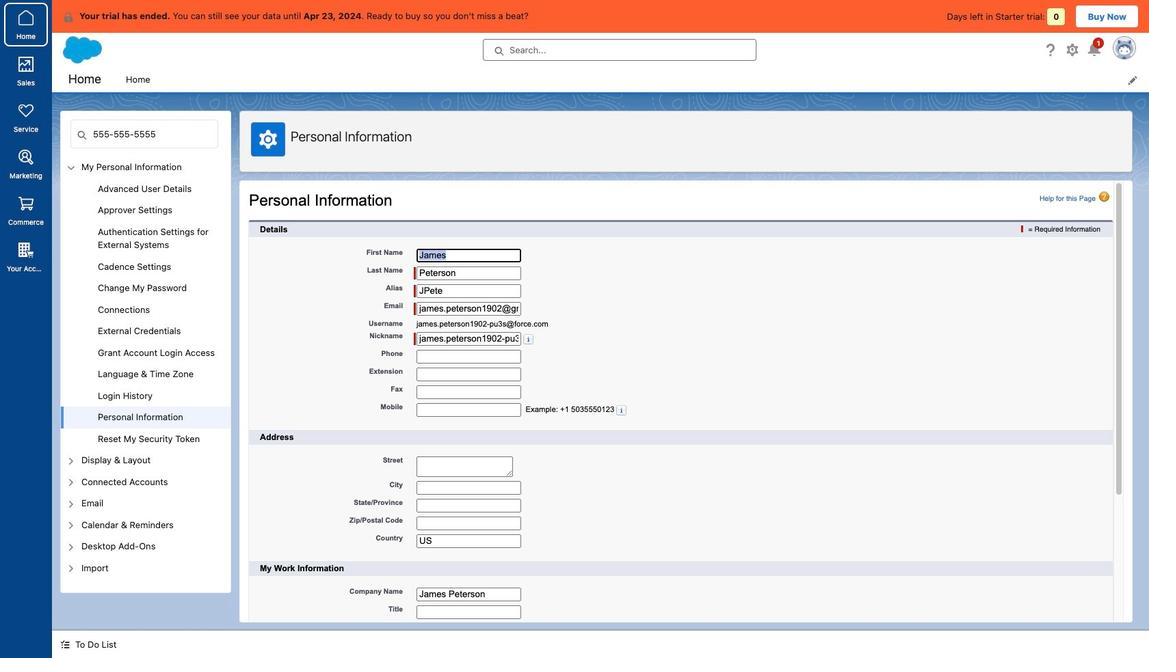 Task type: vqa. For each thing, say whether or not it's contained in the screenshot.
'cell' in My Open Cases|Cases|List View Element
no



Task type: locate. For each thing, give the bounding box(es) containing it.
personal information tree item
[[61, 407, 231, 429]]

text default image
[[63, 12, 74, 22], [60, 640, 70, 650]]

0 vertical spatial text default image
[[63, 12, 74, 22]]

list
[[118, 67, 1149, 92]]

1 vertical spatial text default image
[[60, 640, 70, 650]]

group
[[61, 178, 231, 450]]



Task type: describe. For each thing, give the bounding box(es) containing it.
Quick Find search field
[[70, 120, 218, 148]]

setup tree tree
[[61, 157, 231, 593]]

my personal information tree item
[[61, 157, 231, 450]]



